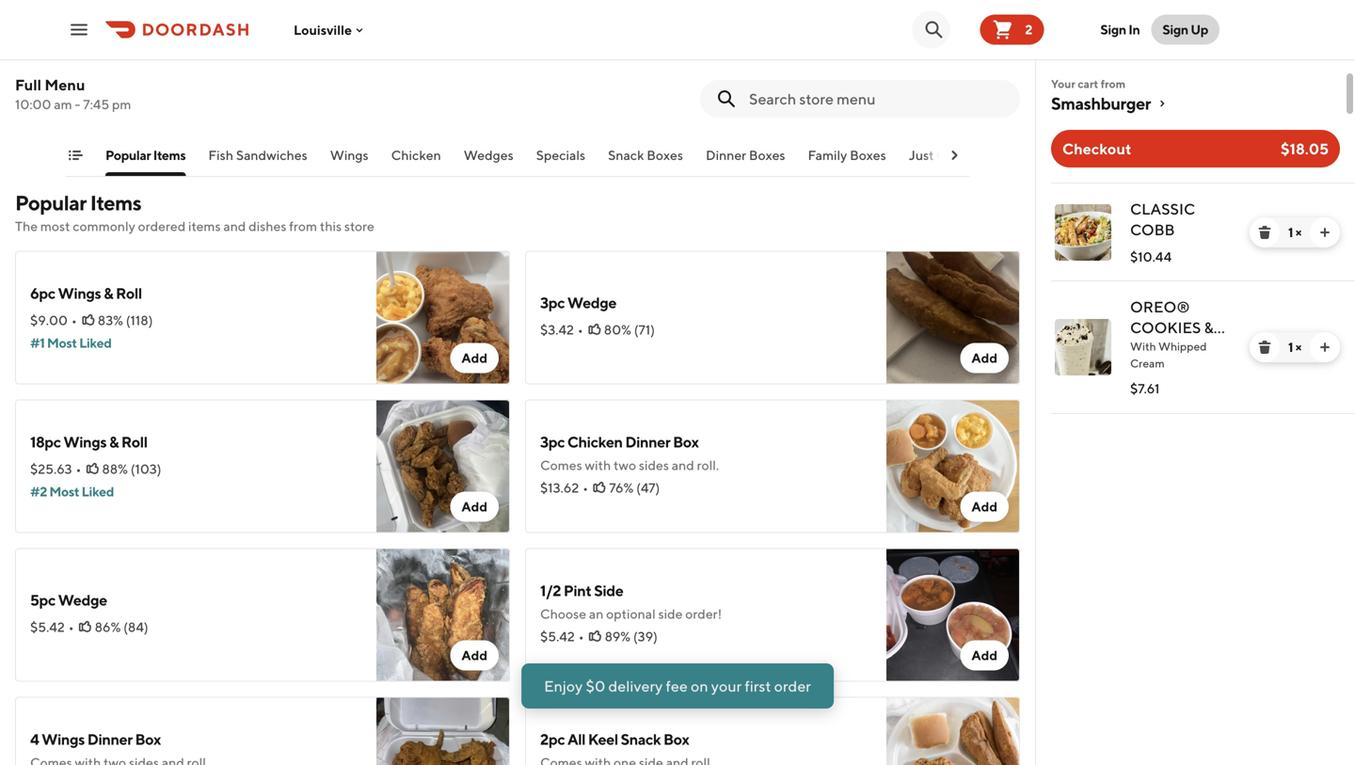 Task type: vqa. For each thing, say whether or not it's contained in the screenshot.
Pickup button
no



Task type: locate. For each thing, give the bounding box(es) containing it.
boxes for dinner boxes
[[749, 147, 785, 163]]

0 vertical spatial and
[[223, 218, 246, 234]]

family
[[808, 147, 847, 163]]

18pc wings & roll image
[[376, 400, 510, 533]]

3pc up $3.42
[[540, 294, 565, 312]]

& for 6pc wings & roll
[[104, 284, 113, 302]]

× left add one to cart image
[[1296, 339, 1302, 355]]

1 right remove item from cart image
[[1288, 224, 1293, 240]]

0 vertical spatial dinner
[[706, 147, 746, 163]]

and inside "popular items the most commonly ordered items and dishes from this store"
[[223, 218, 246, 234]]

ordered
[[138, 218, 186, 234]]

1 × left add one to cart icon
[[1288, 224, 1302, 240]]

just chicken boxes button
[[909, 146, 1026, 176]]

dinner boxes button
[[706, 146, 785, 176]]

$5.42 • for 89% (39)
[[540, 629, 584, 644]]

1 horizontal spatial items
[[153, 147, 186, 163]]

wedge up 86%
[[58, 591, 107, 609]]

menu for full
[[45, 76, 85, 94]]

add button for 3pc wedge
[[960, 343, 1009, 373]]

cream
[[1130, 339, 1187, 357]]

1 horizontal spatial wedge
[[567, 294, 616, 312]]

1 vertical spatial menu
[[690, 726, 730, 744]]

from left 'this'
[[289, 218, 317, 234]]

• down 5pc wedge
[[68, 619, 74, 635]]

dishes
[[249, 218, 287, 234]]

0 vertical spatial liked
[[79, 335, 112, 351]]

6pc wings & roll image
[[376, 251, 510, 384]]

chicken for 3pc
[[567, 433, 623, 451]]

wings
[[330, 147, 369, 163], [58, 284, 101, 302], [63, 433, 107, 451], [42, 730, 85, 748]]

popular up most
[[15, 191, 86, 215]]

most
[[47, 335, 77, 351], [49, 484, 79, 499]]

1 ×
[[1288, 224, 1302, 240], [1288, 339, 1302, 355]]

sign left "up"
[[1163, 22, 1188, 37]]

and right items
[[223, 218, 246, 234]]

$5.42 down 5pc
[[30, 619, 65, 635]]

items up commonly
[[90, 191, 141, 215]]

0 vertical spatial snack
[[608, 147, 644, 163]]

0 vertical spatial popular
[[105, 147, 151, 163]]

items for popular items
[[153, 147, 186, 163]]

snack right specials
[[608, 147, 644, 163]]

fee
[[666, 677, 688, 695]]

2 1 × from the top
[[1288, 339, 1302, 355]]

0 horizontal spatial sign
[[1101, 22, 1126, 37]]

oreo® cookies & cream shake image
[[1055, 319, 1111, 376]]

5pc
[[30, 591, 55, 609]]

your
[[1051, 77, 1076, 90]]

#2
[[30, 484, 47, 499]]

items inside "popular items the most commonly ordered items and dishes from this store"
[[90, 191, 141, 215]]

from up smashburger
[[1101, 77, 1126, 90]]

most
[[40, 218, 70, 234]]

1 horizontal spatial popular
[[105, 147, 151, 163]]

(47)
[[636, 480, 660, 495]]

1 vertical spatial wedge
[[58, 591, 107, 609]]

menu
[[45, 76, 85, 94], [690, 726, 730, 744]]

popular down pm
[[105, 147, 151, 163]]

1 × right remove item from cart icon
[[1288, 339, 1302, 355]]

wedge
[[567, 294, 616, 312], [58, 591, 107, 609]]

louisville
[[294, 22, 352, 37]]

1 sign from the left
[[1101, 22, 1126, 37]]

order!
[[685, 606, 722, 622]]

0 vertical spatial most
[[47, 335, 77, 351]]

dinner
[[706, 147, 746, 163], [625, 433, 670, 451], [87, 730, 132, 748]]

1 vertical spatial ×
[[1296, 339, 1302, 355]]

chicken inside button
[[937, 147, 987, 163]]

0 horizontal spatial wedge
[[58, 591, 107, 609]]

89% (39)
[[605, 629, 658, 644]]

2 horizontal spatial dinner
[[706, 147, 746, 163]]

0 horizontal spatial popular
[[15, 191, 86, 215]]

snack boxes
[[608, 147, 683, 163]]

1
[[1288, 224, 1293, 240], [1288, 339, 1293, 355]]

liked
[[79, 335, 112, 351], [82, 484, 114, 499]]

(71)
[[634, 322, 655, 337]]

chicken up with
[[567, 433, 623, 451]]

1 vertical spatial 3pc
[[540, 433, 565, 451]]

menu inside view menu button
[[690, 726, 730, 744]]

classic
[[1130, 200, 1195, 218]]

× for classic cobb
[[1296, 224, 1302, 240]]

& up 88%
[[109, 433, 119, 451]]

1 3pc from the top
[[540, 294, 565, 312]]

1 vertical spatial dinner
[[625, 433, 670, 451]]

add button for 6pc wings & roll
[[450, 343, 499, 373]]

& inside oreo® cookies & cream shake
[[1204, 319, 1214, 336]]

2 vertical spatial &
[[109, 433, 119, 451]]

boxes left dinner boxes
[[647, 147, 683, 163]]

dinner right snack boxes
[[706, 147, 746, 163]]

$5.42 • down choose
[[540, 629, 584, 644]]

3pc up comes
[[540, 433, 565, 451]]

#1 most liked
[[30, 335, 112, 351]]

dinner up sides
[[625, 433, 670, 451]]

1 horizontal spatial and
[[672, 457, 694, 473]]

liked for 18pc
[[82, 484, 114, 499]]

$25.63
[[30, 461, 72, 477]]

• right $3.42
[[578, 322, 583, 337]]

most down '$25.63 •'
[[49, 484, 79, 499]]

1 vertical spatial snack
[[621, 730, 661, 748]]

roll for 18pc wings & roll
[[121, 433, 147, 451]]

add button for 5pc wedge
[[450, 640, 499, 671]]

& up 83%
[[104, 284, 113, 302]]

1 horizontal spatial $5.42 •
[[540, 629, 584, 644]]

popular inside "popular items the most commonly ordered items and dishes from this store"
[[15, 191, 86, 215]]

full menu 10:00 am - 7:45 pm
[[15, 76, 131, 112]]

• up #2 most liked
[[76, 461, 81, 477]]

wings right 6pc
[[58, 284, 101, 302]]

add button
[[450, 343, 499, 373], [960, 343, 1009, 373], [450, 492, 499, 522], [960, 492, 1009, 522], [450, 640, 499, 671], [960, 640, 1009, 671]]

2 × from the top
[[1296, 339, 1302, 355]]

chicken inside 3pc chicken dinner box comes with two sides and roll.
[[567, 433, 623, 451]]

add for 3pc wedge
[[972, 350, 998, 366]]

& for 18pc wings & roll
[[109, 433, 119, 451]]

1 vertical spatial and
[[672, 457, 694, 473]]

wings right 18pc
[[63, 433, 107, 451]]

boxes
[[647, 147, 683, 163], [749, 147, 785, 163], [850, 147, 886, 163], [989, 147, 1026, 163]]

1 vertical spatial roll
[[121, 433, 147, 451]]

$5.42 • for 86% (84)
[[30, 619, 74, 635]]

most for 18pc
[[49, 484, 79, 499]]

• for 3pc wedge
[[578, 322, 583, 337]]

add button for 3pc chicken dinner box
[[960, 492, 1009, 522]]

chicken right wings button on the top of the page
[[391, 147, 441, 163]]

popular
[[105, 147, 151, 163], [15, 191, 86, 215]]

wedge up the 80%
[[567, 294, 616, 312]]

$5.42 for 89%
[[540, 629, 575, 644]]

$5.42 down choose
[[540, 629, 575, 644]]

your cart from
[[1051, 77, 1126, 90]]

menu up am
[[45, 76, 85, 94]]

snack right the keel
[[621, 730, 661, 748]]

1 for oreo® cookies & cream shake
[[1288, 339, 1293, 355]]

wedge for 5pc wedge
[[58, 591, 107, 609]]

0 horizontal spatial menu
[[45, 76, 85, 94]]

0 vertical spatial roll
[[116, 284, 142, 302]]

all
[[567, 730, 585, 748]]

view
[[651, 726, 687, 744]]

• for 18pc wings & roll
[[76, 461, 81, 477]]

dinner right the 4
[[87, 730, 132, 748]]

dinner for 3pc chicken dinner box comes with two sides and roll.
[[625, 433, 670, 451]]

sign up
[[1163, 22, 1208, 37]]

an
[[589, 606, 604, 622]]

$9.00
[[30, 312, 68, 328]]

3 boxes from the left
[[850, 147, 886, 163]]

shake
[[1130, 360, 1182, 378]]

items for popular items the most commonly ordered items and dishes from this store
[[90, 191, 141, 215]]

add for 18pc wings & roll
[[462, 499, 488, 514]]

0 horizontal spatial $5.42 •
[[30, 619, 74, 635]]

0 vertical spatial 1 ×
[[1288, 224, 1302, 240]]

items
[[153, 147, 186, 163], [90, 191, 141, 215]]

0 vertical spatial menu
[[45, 76, 85, 94]]

wings right the 4
[[42, 730, 85, 748]]

0 vertical spatial items
[[153, 147, 186, 163]]

commonly
[[73, 218, 135, 234]]

boxes for snack boxes
[[647, 147, 683, 163]]

1 1 from the top
[[1288, 224, 1293, 240]]

smashburger
[[1051, 93, 1151, 113]]

1 horizontal spatial menu
[[690, 726, 730, 744]]

1 vertical spatial 1
[[1288, 339, 1293, 355]]

$5.42 • down 5pc
[[30, 619, 74, 635]]

dinner inside dinner boxes 'button'
[[706, 147, 746, 163]]

menu inside full menu 10:00 am - 7:45 pm
[[45, 76, 85, 94]]

wedge for 3pc wedge
[[567, 294, 616, 312]]

items left 'fish'
[[153, 147, 186, 163]]

menu right view
[[690, 726, 730, 744]]

side
[[594, 582, 623, 599]]

dinner inside 3pc chicken dinner box comes with two sides and roll.
[[625, 433, 670, 451]]

liked down 83%
[[79, 335, 112, 351]]

snack inside button
[[608, 147, 644, 163]]

remove item from cart image
[[1257, 340, 1272, 355]]

1 × from the top
[[1296, 224, 1302, 240]]

4 boxes from the left
[[989, 147, 1026, 163]]

add for 3pc chicken dinner box
[[972, 499, 998, 514]]

2 vertical spatial dinner
[[87, 730, 132, 748]]

$5.42 •
[[30, 619, 74, 635], [540, 629, 584, 644]]

fish sandwiches
[[208, 147, 307, 163]]

chicken right just
[[937, 147, 987, 163]]

18pc wings & roll
[[30, 433, 147, 451]]

sign left in
[[1101, 22, 1126, 37]]

and
[[223, 218, 246, 234], [672, 457, 694, 473]]

classic cobb image
[[1055, 204, 1111, 261]]

add for 5pc wedge
[[462, 647, 488, 663]]

box for 3pc chicken dinner box comes with two sides and roll.
[[673, 433, 699, 451]]

(118)
[[126, 312, 153, 328]]

boxes right family
[[850, 147, 886, 163]]

boxes right the scroll menu navigation right icon
[[989, 147, 1026, 163]]

oreo® cookies & cream shake
[[1130, 298, 1214, 378]]

chicken
[[391, 147, 441, 163], [937, 147, 987, 163], [567, 433, 623, 451]]

the
[[15, 218, 38, 234]]

specials
[[536, 147, 585, 163]]

add button for 18pc wings & roll
[[450, 492, 499, 522]]

snack
[[608, 147, 644, 163], [621, 730, 661, 748]]

1 1 × from the top
[[1288, 224, 1302, 240]]

2pc all keel snack box image
[[887, 697, 1020, 765]]

0 horizontal spatial items
[[90, 191, 141, 215]]

1 horizontal spatial sign
[[1163, 22, 1188, 37]]

-
[[75, 96, 80, 112]]

open menu image
[[68, 18, 90, 41]]

and left roll.
[[672, 457, 694, 473]]

pint
[[564, 582, 591, 599]]

1 horizontal spatial dinner
[[625, 433, 670, 451]]

box for 4 wings dinner box
[[135, 730, 161, 748]]

0 horizontal spatial from
[[289, 218, 317, 234]]

two
[[614, 457, 636, 473]]

just chicken boxes
[[909, 147, 1026, 163]]

boxes inside 'button'
[[749, 147, 785, 163]]

with
[[1130, 340, 1156, 353]]

add for 6pc wings & roll
[[462, 350, 488, 366]]

menu for view
[[690, 726, 730, 744]]

4 wings dinner box image
[[376, 697, 510, 765]]

• for 5pc wedge
[[68, 619, 74, 635]]

sandwiches
[[236, 147, 307, 163]]

family boxes button
[[808, 146, 886, 176]]

wedges
[[464, 147, 514, 163]]

(39)
[[633, 629, 658, 644]]

on
[[691, 677, 708, 695]]

2pc all keel snack box
[[540, 730, 689, 748]]

1 vertical spatial most
[[49, 484, 79, 499]]

wings left the chicken button
[[330, 147, 369, 163]]

1 boxes from the left
[[647, 147, 683, 163]]

1 horizontal spatial chicken
[[567, 433, 623, 451]]

1 vertical spatial 1 ×
[[1288, 339, 1302, 355]]

with
[[585, 457, 611, 473]]

box inside 3pc chicken dinner box comes with two sides and roll.
[[673, 433, 699, 451]]

0 vertical spatial wedge
[[567, 294, 616, 312]]

1 vertical spatial &
[[1204, 319, 1214, 336]]

0 horizontal spatial dinner
[[87, 730, 132, 748]]

5pc wedge image
[[376, 548, 510, 682]]

wedges button
[[464, 146, 514, 176]]

1 vertical spatial liked
[[82, 484, 114, 499]]

2 3pc from the top
[[540, 433, 565, 451]]

1 vertical spatial from
[[289, 218, 317, 234]]

sign
[[1101, 22, 1126, 37], [1163, 22, 1188, 37]]

& up whipped
[[1204, 319, 1214, 336]]

2 boxes from the left
[[749, 147, 785, 163]]

0 vertical spatial 1
[[1288, 224, 1293, 240]]

sign in link
[[1089, 11, 1151, 48]]

0 vertical spatial from
[[1101, 77, 1126, 90]]

1 horizontal spatial $5.42
[[540, 629, 575, 644]]

0 vertical spatial 3pc
[[540, 294, 565, 312]]

2 horizontal spatial chicken
[[937, 147, 987, 163]]

2 1 from the top
[[1288, 339, 1293, 355]]

boxes for family boxes
[[850, 147, 886, 163]]

3pc inside 3pc chicken dinner box comes with two sides and roll.
[[540, 433, 565, 451]]

× for oreo® cookies & cream shake
[[1296, 339, 1302, 355]]

76% (47)
[[609, 480, 660, 495]]

roll up 88% (103)
[[121, 433, 147, 451]]

0 horizontal spatial and
[[223, 218, 246, 234]]

1 vertical spatial items
[[90, 191, 141, 215]]

0 horizontal spatial $5.42
[[30, 619, 65, 635]]

0 vertical spatial &
[[104, 284, 113, 302]]

liked down 88%
[[82, 484, 114, 499]]

fish
[[208, 147, 233, 163]]

0 vertical spatial ×
[[1296, 224, 1302, 240]]

(103)
[[131, 461, 161, 477]]

full
[[15, 76, 41, 94]]

2 sign from the left
[[1163, 22, 1188, 37]]

scroll menu navigation right image
[[947, 148, 962, 163]]

1 vertical spatial popular
[[15, 191, 86, 215]]

add
[[462, 350, 488, 366], [972, 350, 998, 366], [462, 499, 488, 514], [972, 499, 998, 514], [462, 647, 488, 663], [972, 647, 998, 663]]

most down $9.00 •
[[47, 335, 77, 351]]

popular items the most commonly ordered items and dishes from this store
[[15, 191, 374, 234]]

list
[[1036, 183, 1355, 414]]

• up #1 most liked
[[71, 312, 77, 328]]

roll up 83% (118)
[[116, 284, 142, 302]]

$5.42
[[30, 619, 65, 635], [540, 629, 575, 644]]

4 wings dinner box
[[30, 730, 161, 748]]

wings for 4 wings dinner box
[[42, 730, 85, 748]]

× left add one to cart icon
[[1296, 224, 1302, 240]]

just
[[909, 147, 934, 163]]

boxes left family
[[749, 147, 785, 163]]

list containing classic cobb
[[1036, 183, 1355, 414]]

1 right remove item from cart icon
[[1288, 339, 1293, 355]]



Task type: describe. For each thing, give the bounding box(es) containing it.
3pc wedge
[[540, 294, 616, 312]]

$7.61
[[1130, 381, 1160, 396]]

$3.42 •
[[540, 322, 583, 337]]

keel
[[588, 730, 618, 748]]

3pc chicken dinner box comes with two sides and roll.
[[540, 433, 719, 473]]

cobb
[[1130, 221, 1175, 239]]

6pc wings & roll
[[30, 284, 142, 302]]

this
[[320, 218, 342, 234]]

#2 most liked
[[30, 484, 114, 499]]

& for oreo® cookies & cream shake
[[1204, 319, 1214, 336]]

oreo®
[[1130, 298, 1190, 316]]

cream
[[1130, 357, 1165, 370]]

wings button
[[330, 146, 369, 176]]

add one to cart image
[[1318, 340, 1333, 355]]

$3.42
[[540, 322, 574, 337]]

comes
[[540, 457, 582, 473]]

cookies
[[1130, 319, 1201, 336]]

1 horizontal spatial from
[[1101, 77, 1126, 90]]

80% (71)
[[604, 322, 655, 337]]

show menu categories image
[[68, 148, 83, 163]]

1/2 pint side image
[[887, 548, 1020, 682]]

2
[[1025, 22, 1033, 37]]

sign up link
[[1151, 15, 1220, 45]]

86%
[[95, 619, 121, 635]]

#1
[[30, 335, 45, 351]]

88% (103)
[[102, 461, 161, 477]]

optional
[[606, 606, 656, 622]]

1 for classic cobb
[[1288, 224, 1293, 240]]

89%
[[605, 629, 631, 644]]

liked for 6pc
[[79, 335, 112, 351]]

4
[[30, 730, 39, 748]]

$13.62 •
[[540, 480, 588, 495]]

pm
[[112, 96, 131, 112]]

2pc
[[540, 730, 565, 748]]

3pc chicken dinner box image
[[887, 400, 1020, 533]]

first
[[745, 677, 771, 695]]

chicken button
[[391, 146, 441, 176]]

from inside "popular items the most commonly ordered items and dishes from this store"
[[289, 218, 317, 234]]

add for 1/2 pint side
[[972, 647, 998, 663]]

add button for 1/2 pint side
[[960, 640, 1009, 671]]

wings for 18pc wings & roll
[[63, 433, 107, 451]]

6pc
[[30, 284, 55, 302]]

roll.
[[697, 457, 719, 473]]

checkout
[[1063, 140, 1132, 158]]

choose
[[540, 606, 586, 622]]

3pc wedge image
[[887, 251, 1020, 384]]

2 button
[[980, 15, 1044, 45]]

dinner for 4 wings dinner box
[[87, 730, 132, 748]]

order
[[774, 677, 811, 695]]

popular for popular items the most commonly ordered items and dishes from this store
[[15, 191, 86, 215]]

view menu button
[[614, 716, 741, 754]]

(84)
[[123, 619, 148, 635]]

remove item from cart image
[[1257, 225, 1272, 240]]

10:00
[[15, 96, 51, 112]]

smashburger link
[[1051, 92, 1340, 115]]

am
[[54, 96, 72, 112]]

add one to cart image
[[1318, 225, 1333, 240]]

enjoy $0 delivery fee on your first order
[[544, 677, 811, 695]]

$10.44
[[1130, 249, 1172, 264]]

specials button
[[536, 146, 585, 176]]

$9.00 •
[[30, 312, 77, 328]]

$25.63 •
[[30, 461, 81, 477]]

popular items
[[105, 147, 186, 163]]

fish sandwiches button
[[208, 146, 307, 176]]

$18.05
[[1281, 140, 1329, 158]]

0 horizontal spatial chicken
[[391, 147, 441, 163]]

popular for popular items
[[105, 147, 151, 163]]

sign for sign in
[[1101, 22, 1126, 37]]

Item Search search field
[[749, 88, 1005, 109]]

enjoy
[[544, 677, 583, 695]]

$5.42 for 86%
[[30, 619, 65, 635]]

items
[[188, 218, 221, 234]]

view menu
[[651, 726, 730, 744]]

whipped
[[1159, 340, 1207, 353]]

1 × for oreo® cookies & cream shake
[[1288, 339, 1302, 355]]

3pc for 3pc chicken dinner box comes with two sides and roll.
[[540, 433, 565, 451]]

most for 6pc
[[47, 335, 77, 351]]

roll for 6pc wings & roll
[[116, 284, 142, 302]]

• down choose
[[579, 629, 584, 644]]

• for 6pc wings & roll
[[71, 312, 77, 328]]

chicken for just
[[937, 147, 987, 163]]

76%
[[609, 480, 634, 495]]

wings for 6pc wings & roll
[[58, 284, 101, 302]]

83% (118)
[[98, 312, 153, 328]]

side
[[658, 606, 683, 622]]

3pc for 3pc wedge
[[540, 294, 565, 312]]

louisville button
[[294, 22, 367, 37]]

and inside 3pc chicken dinner box comes with two sides and roll.
[[672, 457, 694, 473]]

1 × for classic cobb
[[1288, 224, 1302, 240]]

$0
[[586, 677, 605, 695]]

• down with
[[583, 480, 588, 495]]

7:45
[[83, 96, 109, 112]]

boxes inside button
[[989, 147, 1026, 163]]

snack boxes button
[[608, 146, 683, 176]]

80%
[[604, 322, 631, 337]]

with whipped cream
[[1130, 340, 1207, 370]]

your
[[711, 677, 742, 695]]

family boxes
[[808, 147, 886, 163]]

sign for sign up
[[1163, 22, 1188, 37]]

store
[[344, 218, 374, 234]]

sides
[[639, 457, 669, 473]]



